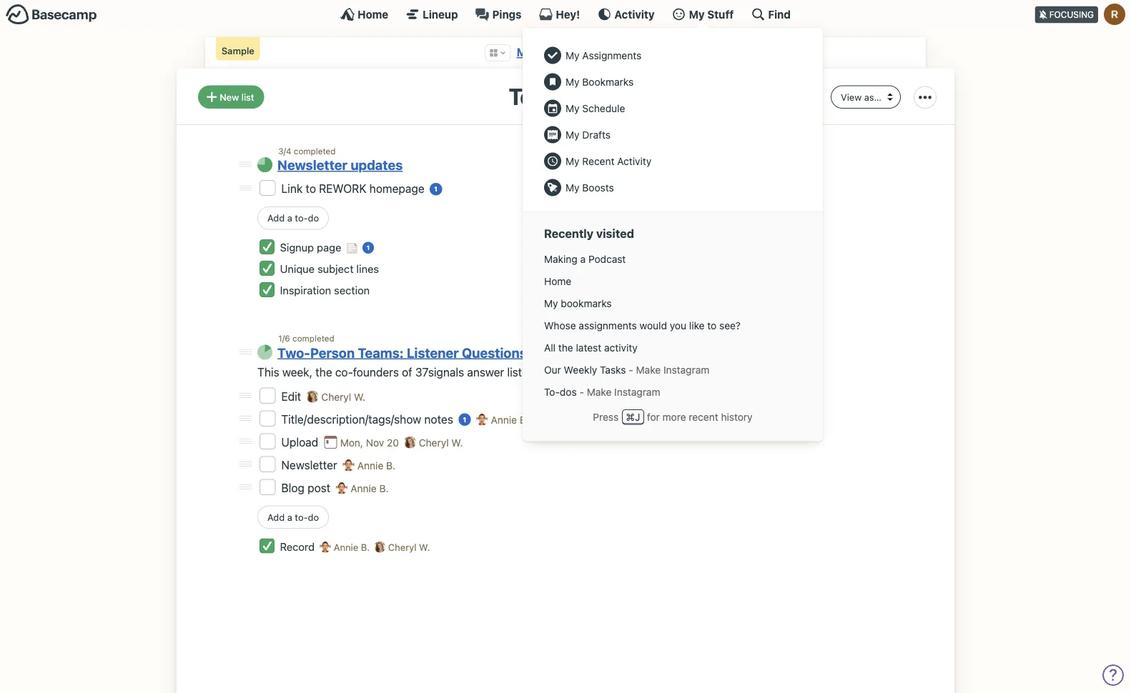 Task type: vqa. For each thing, say whether or not it's contained in the screenshot.
"Add a comment here…"
no



Task type: locate. For each thing, give the bounding box(es) containing it.
making a podcast inside making a podcast link
[[544, 253, 626, 265]]

1 vertical spatial instagram
[[614, 386, 660, 398]]

1 right 'homepage'
[[434, 185, 438, 193]]

0 vertical spatial podcast
[[569, 45, 614, 59]]

1 vertical spatial making
[[544, 253, 578, 265]]

making inside the breadcrumb element
[[517, 45, 557, 59]]

to- up "signup"
[[295, 213, 308, 223]]

making a podcast
[[517, 45, 614, 59], [544, 253, 626, 265]]

my up whose
[[544, 298, 558, 309]]

0 vertical spatial newsletter
[[278, 157, 348, 173]]

0 horizontal spatial home
[[358, 8, 388, 20]]

cheryl w. link up title/description/tags/show
[[321, 391, 365, 403]]

0 vertical spatial -
[[629, 364, 633, 376]]

to right like
[[707, 320, 717, 332]]

20
[[387, 437, 399, 449]]

ruby image
[[1104, 4, 1126, 25]]

1 link left annie bryan icon
[[459, 414, 471, 426]]

this
[[257, 366, 279, 379]]

home link
[[340, 7, 388, 21], [537, 270, 809, 293]]

3/4 completed link
[[278, 146, 336, 156]]

the right "all"
[[558, 342, 573, 354]]

0 horizontal spatial to-
[[509, 83, 544, 110]]

0 horizontal spatial 1 link
[[362, 242, 374, 254]]

recently visited
[[544, 227, 634, 241]]

2 add a to-do from the top
[[267, 512, 319, 523]]

annie b. link
[[491, 414, 529, 426], [357, 460, 396, 471], [351, 483, 389, 494]]

2 vertical spatial 1
[[463, 416, 467, 424]]

0 vertical spatial cheryl w. link
[[321, 391, 365, 403]]

0 horizontal spatial 1
[[367, 244, 370, 252]]

1 vertical spatial annie bryan image
[[336, 482, 348, 494]]

record
[[280, 541, 318, 553]]

newsletter down the 3/4 completed link
[[278, 157, 348, 173]]

all the latest activity
[[544, 342, 638, 354]]

the left re...
[[629, 366, 646, 379]]

2 vertical spatial annie bryan image
[[320, 542, 331, 553]]

newsletter updates
[[278, 157, 403, 173]]

would
[[640, 320, 667, 332]]

1 link
[[430, 183, 442, 196], [362, 242, 374, 254], [459, 414, 471, 426]]

⌘
[[626, 411, 635, 423]]

1 horizontal spatial to
[[707, 320, 717, 332]]

dos for to-dos
[[544, 83, 583, 110]]

2 add a to-do button from the top
[[257, 506, 329, 529]]

add a to-do button
[[257, 207, 329, 230], [257, 506, 329, 529]]

making inside making a podcast link
[[544, 253, 578, 265]]

w. for left cheryl w. link
[[354, 391, 365, 403]]

activity
[[614, 8, 655, 20], [617, 155, 652, 167]]

0 vertical spatial annie bryan image
[[343, 459, 355, 472]]

my drafts
[[566, 129, 611, 141]]

add a to-do down the blog
[[267, 512, 319, 523]]

2 horizontal spatial cheryl
[[419, 437, 449, 449]]

making for making a podcast link within the breadcrumb element
[[517, 45, 557, 59]]

annie b. link for newsletter
[[357, 460, 396, 471]]

2 add from the top
[[267, 512, 285, 523]]

1 vertical spatial w.
[[452, 437, 463, 449]]

1 vertical spatial add a to-do button
[[257, 506, 329, 529]]

main element
[[0, 0, 1131, 442]]

rework
[[319, 182, 367, 195]]

home link up whose assignments would you like to see? link
[[537, 270, 809, 293]]

1 vertical spatial 1 link
[[362, 242, 374, 254]]

do
[[308, 213, 319, 223], [308, 512, 319, 523]]

dos
[[544, 83, 583, 110], [560, 386, 577, 398]]

a
[[560, 45, 567, 59], [287, 213, 292, 223], [580, 253, 586, 265], [287, 512, 292, 523]]

1 vertical spatial podcast
[[588, 253, 626, 265]]

1 vertical spatial home
[[544, 275, 572, 287]]

sample
[[222, 45, 254, 56]]

sample element
[[216, 37, 260, 60]]

my inside 'popup button'
[[689, 8, 705, 20]]

to- for two-
[[295, 512, 308, 523]]

add a to-do for newsletter updates
[[267, 213, 319, 223]]

0 vertical spatial completed
[[294, 146, 336, 156]]

making a podcast down recently visited
[[544, 253, 626, 265]]

newsletter for newsletter updates
[[278, 157, 348, 173]]

making a podcast link down the hey!
[[517, 45, 614, 59]]

1 horizontal spatial 1
[[434, 185, 438, 193]]

cheryl walters image
[[404, 437, 416, 449], [374, 542, 386, 553]]

recently visited pages element
[[537, 248, 809, 403]]

cheryl walters image for record
[[374, 542, 386, 553]]

to- inside recently visited pages "element"
[[544, 386, 560, 398]]

completed for two-
[[293, 334, 334, 344]]

annie
[[491, 414, 517, 426], [357, 460, 384, 471], [351, 483, 377, 494], [334, 542, 358, 553]]

making a podcast down the hey!
[[517, 45, 614, 59]]

- down questions
[[580, 386, 584, 398]]

1 inside title/description/tags/show notes 1
[[463, 416, 467, 424]]

1 horizontal spatial make
[[636, 364, 661, 376]]

0 horizontal spatial home link
[[340, 7, 388, 21]]

2 vertical spatial annie b. link
[[351, 483, 389, 494]]

home left lineup link
[[358, 8, 388, 20]]

my inside recently visited pages "element"
[[544, 298, 558, 309]]

visited
[[596, 227, 634, 241]]

0 horizontal spatial make
[[587, 386, 612, 398]]

0 horizontal spatial cheryl walters image
[[374, 542, 386, 553]]

add for two-
[[267, 512, 285, 523]]

do up 'signup page' link
[[308, 213, 319, 223]]

0 vertical spatial home
[[358, 8, 388, 20]]

view
[[841, 91, 862, 102]]

1 horizontal spatial the
[[558, 342, 573, 354]]

annie b. down nov
[[357, 460, 396, 471]]

annie right annie bryan icon
[[491, 414, 517, 426]]

1 vertical spatial completed
[[293, 334, 334, 344]]

1 up lines
[[367, 244, 370, 252]]

make
[[636, 364, 661, 376], [587, 386, 612, 398]]

1 add from the top
[[267, 213, 285, 223]]

making a podcast link inside the breadcrumb element
[[517, 45, 614, 59]]

0 horizontal spatial instagram
[[614, 386, 660, 398]]

1 horizontal spatial to-
[[544, 386, 560, 398]]

recently
[[544, 227, 594, 241]]

1 vertical spatial annie b. link
[[357, 460, 396, 471]]

instagram down all the latest activity link
[[664, 364, 710, 376]]

0 vertical spatial cheryl walters image
[[404, 437, 416, 449]]

my for my recent activity
[[566, 155, 580, 167]]

1/6
[[278, 334, 290, 344]]

making down the hey! dropdown button
[[517, 45, 557, 59]]

0 vertical spatial making
[[517, 45, 557, 59]]

1 vertical spatial add
[[267, 512, 285, 523]]

stuff
[[707, 8, 734, 20]]

signup page
[[280, 241, 344, 254]]

1 vertical spatial 1
[[367, 244, 370, 252]]

2 vertical spatial cheryl w.
[[386, 542, 430, 553]]

my
[[689, 8, 705, 20], [566, 49, 580, 61], [566, 76, 580, 88], [566, 102, 580, 114], [566, 129, 580, 141], [566, 155, 580, 167], [566, 182, 580, 193], [544, 298, 558, 309]]

1 horizontal spatial home link
[[537, 270, 809, 293]]

the left co-
[[316, 366, 332, 379]]

1 inside link to rework homepage 1
[[434, 185, 438, 193]]

add a to-do
[[267, 213, 319, 223], [267, 512, 319, 523]]

podcast down visited
[[588, 253, 626, 265]]

activity up assignments
[[614, 8, 655, 20]]

add a to-do down link
[[267, 213, 319, 223]]

instagram down our weekly tasks - make instagram
[[614, 386, 660, 398]]

a down link
[[287, 213, 292, 223]]

annie b. link right annie bryan icon
[[491, 414, 529, 426]]

add down link
[[267, 213, 285, 223]]

blog post link
[[281, 481, 333, 495]]

annie b. for annie bryan image related to blog post
[[351, 483, 389, 494]]

1 link up lines
[[362, 242, 374, 254]]

cheryl w. for left cheryl w. link
[[321, 391, 365, 403]]

0 vertical spatial w.
[[354, 391, 365, 403]]

unique
[[280, 263, 315, 275]]

2 horizontal spatial 1
[[463, 416, 467, 424]]

annie b. link down nov
[[357, 460, 396, 471]]

podcast up my bookmarks
[[569, 45, 614, 59]]

do down post
[[308, 512, 319, 523]]

1 vertical spatial activity
[[617, 155, 652, 167]]

0 vertical spatial to
[[306, 182, 316, 195]]

1 vertical spatial add a to-do
[[267, 512, 319, 523]]

2 horizontal spatial w.
[[452, 437, 463, 449]]

completed up person
[[293, 334, 334, 344]]

add a to-do button down link
[[257, 207, 329, 230]]

our weekly tasks - make instagram
[[544, 364, 710, 376]]

0 horizontal spatial w.
[[354, 391, 365, 403]]

0 vertical spatial to-
[[295, 213, 308, 223]]

1 horizontal spatial cheryl walters image
[[404, 437, 416, 449]]

annie down mon, nov 20
[[357, 460, 384, 471]]

make down all the latest activity link
[[636, 364, 661, 376]]

1 add a to-do button from the top
[[257, 207, 329, 230]]

2 vertical spatial cheryl
[[388, 542, 417, 553]]

completed up newsletter updates
[[294, 146, 336, 156]]

making for bottommost making a podcast link
[[544, 253, 578, 265]]

my left drafts
[[566, 129, 580, 141]]

to-
[[509, 83, 544, 110], [544, 386, 560, 398]]

0 horizontal spatial to
[[306, 182, 316, 195]]

0 vertical spatial instagram
[[664, 364, 710, 376]]

recent
[[689, 411, 718, 423]]

0 vertical spatial do
[[308, 213, 319, 223]]

link to rework homepage link
[[281, 182, 428, 195]]

1 vertical spatial newsletter
[[281, 458, 340, 472]]

press
[[593, 411, 619, 423]]

my for my assignments
[[566, 49, 580, 61]]

dos down the breadcrumb element
[[544, 83, 583, 110]]

annie b. link for blog post
[[351, 483, 389, 494]]

b. for annie bryan icon
[[520, 414, 529, 426]]

b. for annie bryan image related to newsletter
[[386, 460, 396, 471]]

make down from
[[587, 386, 612, 398]]

making a podcast for making a podcast link within the breadcrumb element
[[517, 45, 614, 59]]

0 vertical spatial to-
[[509, 83, 544, 110]]

newsletter up blog post
[[281, 458, 340, 472]]

inspiration section
[[280, 284, 370, 297]]

home
[[358, 8, 388, 20], [544, 275, 572, 287]]

a down the hey! dropdown button
[[560, 45, 567, 59]]

home link left lineup link
[[340, 7, 388, 21]]

0 vertical spatial add a to-do button
[[257, 207, 329, 230]]

to right link
[[306, 182, 316, 195]]

annie b. down mon, nov 20
[[351, 483, 389, 494]]

annie right post
[[351, 483, 377, 494]]

1 do from the top
[[308, 213, 319, 223]]

1 left annie bryan icon
[[463, 416, 467, 424]]

dos inside recently visited pages "element"
[[560, 386, 577, 398]]

add for newsletter
[[267, 213, 285, 223]]

podcast inside making a podcast link
[[588, 253, 626, 265]]

inspiration
[[280, 284, 331, 297]]

w.
[[354, 391, 365, 403], [452, 437, 463, 449], [419, 542, 430, 553]]

cheryl walters image for upload
[[404, 437, 416, 449]]

2 vertical spatial 1 link
[[459, 414, 471, 426]]

home inside recently visited pages "element"
[[544, 275, 572, 287]]

annie bryan image right record link
[[320, 542, 331, 553]]

podcast inside the breadcrumb element
[[569, 45, 614, 59]]

new list
[[220, 91, 254, 102]]

1 vertical spatial making a podcast
[[544, 253, 626, 265]]

1 horizontal spatial instagram
[[664, 364, 710, 376]]

annie b.
[[491, 414, 529, 426], [357, 460, 396, 471], [351, 483, 389, 494], [331, 542, 372, 553]]

to- down the breadcrumb element
[[509, 83, 544, 110]]

my down the breadcrumb element
[[566, 76, 580, 88]]

cheryl w. link down 'notes'
[[419, 437, 463, 449]]

0 vertical spatial making a podcast
[[517, 45, 614, 59]]

upload
[[281, 435, 321, 449]]

1 vertical spatial cheryl w.
[[419, 437, 463, 449]]

annie bryan image down mon,
[[343, 459, 355, 472]]

to- for newsletter
[[295, 213, 308, 223]]

add a to-do for two-person teams: listener questions
[[267, 512, 319, 523]]

1 vertical spatial cheryl w. link
[[419, 437, 463, 449]]

0 vertical spatial dos
[[544, 83, 583, 110]]

1 horizontal spatial cheryl
[[388, 542, 417, 553]]

0 vertical spatial add a to-do
[[267, 213, 319, 223]]

more
[[663, 411, 686, 423]]

b.
[[520, 414, 529, 426], [386, 460, 396, 471], [379, 483, 389, 494], [361, 542, 370, 553]]

to- down our
[[544, 386, 560, 398]]

my for my stuff
[[689, 8, 705, 20]]

1 vertical spatial home link
[[537, 270, 809, 293]]

0 vertical spatial 1
[[434, 185, 438, 193]]

annie bryan image right post
[[336, 482, 348, 494]]

0 vertical spatial activity
[[614, 8, 655, 20]]

signup
[[280, 241, 314, 254]]

0 vertical spatial 1 link
[[430, 183, 442, 196]]

new
[[220, 91, 239, 102]]

cheryl
[[321, 391, 351, 403], [419, 437, 449, 449], [388, 542, 417, 553]]

to-
[[295, 213, 308, 223], [295, 512, 308, 523]]

2 horizontal spatial the
[[629, 366, 646, 379]]

my left stuff
[[689, 8, 705, 20]]

1 horizontal spatial home
[[544, 275, 572, 287]]

2 to- from the top
[[295, 512, 308, 523]]

making
[[517, 45, 557, 59], [544, 253, 578, 265]]

0 vertical spatial add
[[267, 213, 285, 223]]

0 vertical spatial making a podcast link
[[517, 45, 614, 59]]

my up the my drafts at top
[[566, 102, 580, 114]]

to- up the record
[[295, 512, 308, 523]]

0 horizontal spatial -
[[580, 386, 584, 398]]

cheryl w.
[[321, 391, 365, 403], [419, 437, 463, 449], [386, 542, 430, 553]]

annie bryan image
[[343, 459, 355, 472], [336, 482, 348, 494], [320, 542, 331, 553]]

⌘ j for more recent history
[[626, 411, 753, 423]]

1 vertical spatial to
[[707, 320, 717, 332]]

0 vertical spatial make
[[636, 364, 661, 376]]

1 vertical spatial to-
[[544, 386, 560, 398]]

1/6 completed link
[[278, 334, 334, 344]]

annie b. link down mon, nov 20
[[351, 483, 389, 494]]

my schedule
[[566, 102, 625, 114]]

to-dos
[[509, 83, 583, 110]]

annie b. right annie bryan icon
[[491, 414, 529, 426]]

1 vertical spatial to-
[[295, 512, 308, 523]]

1 to- from the top
[[295, 213, 308, 223]]

0 horizontal spatial cheryl
[[321, 391, 351, 403]]

dos for to-dos - make instagram
[[560, 386, 577, 398]]

0 horizontal spatial cheryl w. link
[[321, 391, 365, 403]]

to-dos - make instagram
[[544, 386, 660, 398]]

instagram
[[664, 364, 710, 376], [614, 386, 660, 398]]

annie b. for annie bryan image related to newsletter
[[357, 460, 396, 471]]

see?
[[719, 320, 741, 332]]

assignments
[[579, 320, 637, 332]]

add a to-do button down the blog
[[257, 506, 329, 529]]

re...
[[649, 366, 669, 379]]

completed
[[294, 146, 336, 156], [293, 334, 334, 344]]

my left boosts
[[566, 182, 580, 193]]

making a podcast link up my bookmarks link
[[537, 248, 809, 270]]

2 vertical spatial w.
[[419, 542, 430, 553]]

0 vertical spatial cheryl
[[321, 391, 351, 403]]

cheryl w. for the rightmost cheryl w. link
[[419, 437, 463, 449]]

link
[[281, 182, 303, 195]]

0 vertical spatial cheryl w.
[[321, 391, 365, 403]]

lineup
[[423, 8, 458, 20]]

annie bryan image for record
[[320, 542, 331, 553]]

mon, nov 20 link
[[324, 437, 399, 449]]

1 vertical spatial do
[[308, 512, 319, 523]]

a down recently visited
[[580, 253, 586, 265]]

1 vertical spatial dos
[[560, 386, 577, 398]]

annie b. for annie bryan icon
[[491, 414, 529, 426]]

- right from
[[629, 364, 633, 376]]

1 vertical spatial cheryl walters image
[[374, 542, 386, 553]]

2 horizontal spatial 1 link
[[459, 414, 471, 426]]

making down recently
[[544, 253, 578, 265]]

my left recent
[[566, 155, 580, 167]]

making a podcast inside the breadcrumb element
[[517, 45, 614, 59]]

questions
[[548, 366, 599, 379]]

0 horizontal spatial the
[[316, 366, 332, 379]]

2 do from the top
[[308, 512, 319, 523]]

inspiration section link
[[280, 284, 370, 297]]

my up my bookmarks
[[566, 49, 580, 61]]

annie for annie bryan image related to blog post
[[351, 483, 377, 494]]

1 horizontal spatial 1 link
[[430, 183, 442, 196]]

home up my bookmarks
[[544, 275, 572, 287]]

1 add a to-do from the top
[[267, 213, 319, 223]]

1 vertical spatial making a podcast link
[[537, 248, 809, 270]]

add down the blog
[[267, 512, 285, 523]]

-
[[629, 364, 633, 376], [580, 386, 584, 398]]

do for two-
[[308, 512, 319, 523]]

dos down questions
[[560, 386, 577, 398]]

activity right recent
[[617, 155, 652, 167]]

annie right the record
[[334, 542, 358, 553]]

1 link right 'homepage'
[[430, 183, 442, 196]]



Task type: describe. For each thing, give the bounding box(es) containing it.
making a podcast for bottommost making a podcast link
[[544, 253, 626, 265]]

annie bryan image
[[476, 414, 488, 426]]

view as…
[[841, 91, 882, 102]]

my boosts link
[[537, 174, 809, 201]]

annie for annie bryan image related to newsletter
[[357, 460, 384, 471]]

lines
[[356, 263, 379, 275]]

activity inside my recent activity link
[[617, 155, 652, 167]]

podcast for bottommost making a podcast link
[[588, 253, 626, 265]]

newsletter updates link
[[278, 157, 403, 173]]

edit link
[[281, 390, 304, 403]]

mon, nov 20
[[340, 437, 399, 449]]

to- for to-dos - make instagram
[[544, 386, 560, 398]]

this week, the co-founders of 37signals answer listener questions from the re... link
[[257, 366, 669, 379]]

bookmarks
[[561, 298, 612, 309]]

from
[[602, 366, 626, 379]]

all
[[544, 342, 556, 354]]

bookmarks
[[582, 76, 634, 88]]

co-
[[335, 366, 353, 379]]

find button
[[751, 7, 791, 21]]

record link
[[280, 541, 318, 553]]

person
[[310, 345, 355, 361]]

to inside whose assignments would you like to see? link
[[707, 320, 717, 332]]

activity link
[[597, 7, 655, 21]]

nov
[[366, 437, 384, 449]]

4/10
[[606, 92, 622, 102]]

page
[[317, 241, 341, 254]]

my boosts
[[566, 182, 614, 193]]

w. for the rightmost cheryl w. link
[[452, 437, 463, 449]]

you
[[670, 320, 687, 332]]

37signals
[[415, 366, 464, 379]]

mon,
[[340, 437, 363, 449]]

1 horizontal spatial cheryl w. link
[[419, 437, 463, 449]]

my for my drafts
[[566, 129, 580, 141]]

a down the blog
[[287, 512, 292, 523]]

do for newsletter
[[308, 213, 319, 223]]

whose
[[544, 320, 576, 332]]

b. for annie bryan image related to blog post
[[379, 483, 389, 494]]

3/4
[[278, 146, 291, 156]]

my for my schedule
[[566, 102, 580, 114]]

my assignments link
[[537, 42, 809, 69]]

1 link for link to rework homepage
[[430, 183, 442, 196]]

0 vertical spatial annie b. link
[[491, 414, 529, 426]]

find
[[768, 8, 791, 20]]

3/4 completed
[[278, 146, 336, 156]]

weekly
[[564, 364, 597, 376]]

founders
[[353, 366, 399, 379]]

latest
[[576, 342, 602, 354]]

breadcrumb element
[[205, 37, 926, 68]]

two-person teams: listener questions
[[278, 345, 527, 361]]

unique subject lines link
[[280, 263, 379, 275]]

pings
[[492, 8, 522, 20]]

newsletter for newsletter link
[[281, 458, 340, 472]]

1 inside 1 link
[[367, 244, 370, 252]]

my assignments
[[566, 49, 642, 61]]

podcast for making a podcast link within the breadcrumb element
[[569, 45, 614, 59]]

annie bryan image for newsletter
[[343, 459, 355, 472]]

week,
[[282, 366, 313, 379]]

link to rework homepage 1
[[281, 182, 438, 195]]

title/description/tags/show notes 1
[[281, 412, 467, 426]]

1 horizontal spatial -
[[629, 364, 633, 376]]

title/description/tags/show
[[281, 412, 421, 426]]

my bookmarks
[[544, 298, 612, 309]]

annie b. right the record
[[331, 542, 372, 553]]

my bookmarks link
[[537, 69, 809, 95]]

my recent activity link
[[537, 148, 809, 174]]

like
[[689, 320, 705, 332]]

listener
[[507, 366, 545, 379]]

hey!
[[556, 8, 580, 20]]

the inside recently visited pages "element"
[[558, 342, 573, 354]]

completed for newsletter
[[294, 146, 336, 156]]

subject
[[318, 263, 354, 275]]

activity
[[604, 342, 638, 354]]

this week, the co-founders of 37signals answer listener questions from the re...
[[257, 366, 669, 379]]

my stuff element
[[537, 42, 809, 201]]

list
[[242, 91, 254, 102]]

1 link for signup page
[[362, 242, 374, 254]]

history
[[721, 411, 753, 423]]

updates
[[351, 157, 403, 173]]

lineup link
[[406, 7, 458, 21]]

add a to-do button for two-person teams: listener questions
[[257, 506, 329, 529]]

tasks
[[600, 364, 626, 376]]

1 vertical spatial cheryl
[[419, 437, 449, 449]]

assignments
[[582, 49, 642, 61]]

whose assignments would you like to see?
[[544, 320, 741, 332]]

signup page link
[[280, 241, 344, 254]]

boosts
[[582, 182, 614, 193]]

my for my boosts
[[566, 182, 580, 193]]

1/6 completed
[[278, 334, 334, 344]]

answer
[[467, 366, 504, 379]]

as…
[[864, 91, 882, 102]]

my recent activity
[[566, 155, 652, 167]]

homepage
[[370, 182, 425, 195]]

annie bryan image for blog post
[[336, 482, 348, 494]]

pings button
[[475, 7, 522, 21]]

of
[[402, 366, 412, 379]]

add a to-do button for newsletter updates
[[257, 207, 329, 230]]

blog
[[281, 481, 305, 495]]

1 vertical spatial -
[[580, 386, 584, 398]]

two-
[[278, 345, 310, 361]]

my stuff
[[689, 8, 734, 20]]

my for my bookmarks
[[566, 76, 580, 88]]

two-person teams: listener questions link
[[278, 345, 527, 361]]

my bookmarks
[[566, 76, 634, 88]]

newsletter link
[[281, 458, 340, 472]]

my for my bookmarks
[[544, 298, 558, 309]]

drafts
[[582, 129, 611, 141]]

1 link for title/description/tags/show notes
[[459, 414, 471, 426]]

cheryl walters image
[[307, 391, 319, 403]]

all the latest activity link
[[537, 337, 809, 359]]

0 vertical spatial home link
[[340, 7, 388, 21]]

upload link
[[281, 435, 321, 449]]

teams:
[[358, 345, 404, 361]]

recent
[[582, 155, 615, 167]]

my bookmarks link
[[537, 293, 809, 315]]

a inside "element"
[[580, 253, 586, 265]]

1 horizontal spatial w.
[[419, 542, 430, 553]]

hey! button
[[539, 7, 580, 21]]

1 vertical spatial make
[[587, 386, 612, 398]]

schedule
[[582, 102, 625, 114]]

whose assignments would you like to see? link
[[537, 315, 809, 337]]

to- for to-dos
[[509, 83, 544, 110]]

annie for annie bryan icon
[[491, 414, 517, 426]]

switch accounts image
[[6, 4, 97, 26]]

focusing button
[[1035, 0, 1131, 28]]

activity inside activity link
[[614, 8, 655, 20]]



